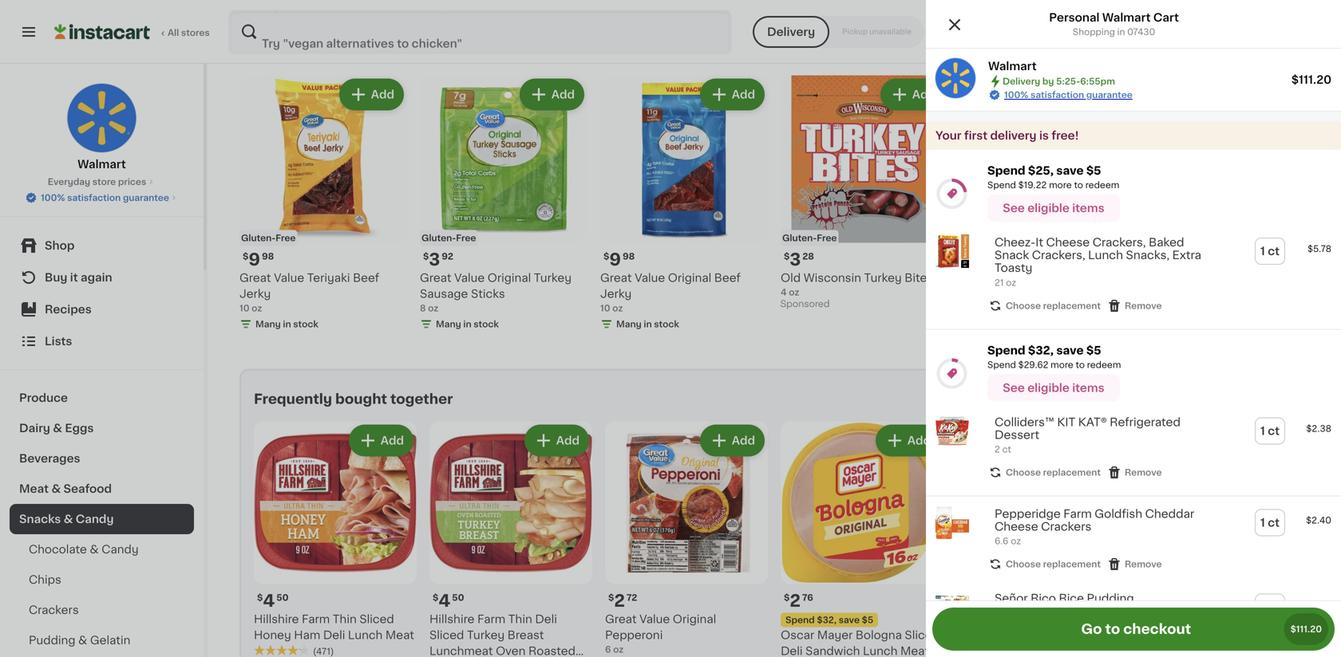 Task type: locate. For each thing, give the bounding box(es) containing it.
2 see from the top
[[1003, 383, 1025, 394]]

3 for great value original turkey sausage sticks
[[429, 252, 440, 268]]

$5 inside spend $32, save $5 spend $29.62 more to redeem
[[1087, 345, 1101, 356]]

0 vertical spatial to
[[1074, 181, 1083, 190]]

0 vertical spatial candy
[[76, 514, 114, 525]]

1 see from the top
[[1003, 203, 1025, 214]]

farm inside hillshire farm thin deli sliced turkey breast lunchmeat oven roast
[[477, 614, 506, 626]]

1 choose replacement from the top
[[1006, 302, 1101, 310]]

remove
[[1125, 302, 1162, 310], [1125, 469, 1162, 477], [1125, 561, 1162, 569]]

1 50 from the left
[[276, 594, 289, 603]]

$ for great value original turkey sausage sticks
[[423, 252, 429, 261]]

stock for great value teriyaki beef jerky
[[293, 320, 318, 329]]

in down the great value original beef jerky 10 oz at the top
[[644, 320, 652, 329]]

76
[[802, 594, 813, 603]]

thin
[[333, 614, 357, 626], [508, 614, 532, 626]]

cheese down sargento
[[1132, 630, 1175, 642]]

beef inside great value peppered beef jerky
[[1087, 273, 1113, 284]]

2 $ 9 98 from the left
[[604, 252, 635, 268]]

stock for great value original beef jerky
[[654, 320, 679, 329]]

hillshire inside the hillshire farm thin sliced honey ham deli lunch meat
[[254, 614, 299, 626]]

save inside spend $32, save $5 spend $29.62 more to redeem
[[1057, 345, 1084, 356]]

walmart up 07430 on the top right of page
[[1103, 12, 1151, 23]]

2 1 ct button from the top
[[1256, 419, 1285, 444]]

candy inside snacks & candy link
[[76, 514, 114, 525]]

2 $ 4 50 from the left
[[433, 593, 464, 610]]

thin up breast
[[508, 614, 532, 626]]

$ inside $ 3 28
[[784, 252, 790, 261]]

3 many in stock from the left
[[616, 320, 679, 329]]

1 ct button for pepperidge farm goldfish  cheddar cheese crackers
[[1256, 511, 1285, 536]]

0 vertical spatial satisfaction
[[1031, 91, 1084, 99]]

100% up delivery
[[1004, 91, 1029, 99]]

value inside the great value teriyaki beef jerky 10 oz
[[274, 273, 304, 284]]

2 vertical spatial cheese
[[1132, 630, 1175, 642]]

1 1 ct button from the top
[[1256, 239, 1285, 264]]

see eligible items button down the spend $25, save $5 spend $19.22 more to redeem
[[988, 195, 1120, 222]]

delivery by 5:25-6:55pm down cart
[[1084, 26, 1238, 38]]

rico
[[1031, 594, 1056, 605]]

meat inside the hillshire farm thin sliced honey ham deli lunch meat
[[386, 630, 414, 642]]

$ left snack
[[965, 252, 970, 261]]

in
[[1118, 28, 1125, 36], [283, 320, 291, 329], [463, 320, 472, 329], [644, 320, 652, 329], [1005, 320, 1013, 329]]

2 vertical spatial walmart
[[78, 159, 126, 170]]

$5 for spend $32, save $5
[[1087, 345, 1101, 356]]

$ left 76
[[784, 594, 790, 603]]

1 hillshire from the left
[[254, 614, 299, 626]]

pepperidge farm goldfish  cheddar cheese crackers image
[[936, 507, 969, 540]]

ct inside señor rico rice pudding 1 ct
[[1268, 603, 1280, 614]]

spend
[[988, 165, 1026, 176], [988, 181, 1016, 190], [988, 345, 1026, 356], [988, 361, 1016, 370], [786, 616, 815, 625]]

4 down old
[[781, 288, 787, 297]]

1 vertical spatial $111.20
[[1291, 626, 1322, 634]]

0 vertical spatial choose
[[1006, 302, 1041, 310]]

snacks inside sargento natural string cheese snacks
[[1178, 630, 1219, 642]]

save up kit
[[1057, 345, 1084, 356]]

walmart
[[1103, 12, 1151, 23], [988, 61, 1037, 72], [78, 159, 126, 170]]

guarantee down shopping
[[1087, 91, 1133, 99]]

colliders™ kit kat® refrigerated dessert button
[[995, 416, 1218, 442]]

pudding up "go"
[[1087, 594, 1134, 605]]

stock down the great value teriyaki beef jerky 10 oz
[[293, 320, 318, 329]]

2 left 72 in the bottom of the page
[[614, 593, 625, 610]]

stock for great value original turkey sausage sticks
[[474, 320, 499, 329]]

$32, up mayer
[[817, 616, 837, 625]]

1 many in stock from the left
[[255, 320, 318, 329]]

1 see eligible items button from the top
[[988, 195, 1120, 222]]

great for great value original beef jerky
[[600, 273, 632, 284]]

product group containing pepperidge farm goldfish  cheddar cheese crackers
[[926, 497, 1341, 582]]

0 vertical spatial $32,
[[1028, 345, 1054, 356]]

2 product group from the top
[[926, 405, 1341, 490]]

1 1 ct from the top
[[1261, 246, 1280, 257]]

hillshire up honey
[[254, 614, 299, 626]]

beef left old
[[714, 273, 741, 284]]

& left gelatin
[[78, 636, 87, 647]]

100% inside 'button'
[[41, 194, 65, 202]]

1 ct button left the $2.38
[[1256, 419, 1285, 444]]

to inside spend $32, save $5 spend $29.62 more to redeem
[[1076, 361, 1085, 370]]

3 $ 9 98 from the left
[[965, 252, 996, 268]]

0 horizontal spatial sliced
[[360, 614, 394, 626]]

3 beef from the left
[[1087, 273, 1113, 284]]

add button
[[341, 80, 402, 109], [521, 80, 583, 109], [702, 80, 763, 109], [882, 80, 944, 109], [1063, 80, 1124, 109], [350, 427, 412, 456], [526, 427, 588, 456], [702, 427, 763, 456], [877, 427, 939, 456]]

8
[[420, 304, 426, 313]]

1 horizontal spatial crackers,
[[1093, 237, 1146, 248]]

2 vertical spatial product group
[[926, 497, 1341, 582]]

add for hillshire farm thin sliced honey ham deli lunch meat
[[381, 436, 404, 447]]

walmart inside personal walmart cart shopping in 07430
[[1103, 12, 1151, 23]]

save inside the spend $25, save $5 spend $19.22 more to redeem
[[1057, 165, 1084, 176]]

value for great value teriyaki beef jerky
[[274, 273, 304, 284]]

$ inside $ 2 76
[[784, 594, 790, 603]]

satisfaction down everyday store prices at the top left of page
[[67, 194, 121, 202]]

10 for great value teriyaki beef jerky
[[240, 304, 250, 313]]

1 vertical spatial deli
[[323, 630, 345, 642]]

3 choose replacement from the top
[[1006, 561, 1101, 569]]

gluten- up 28
[[782, 234, 817, 243]]

great inside the great value teriyaki beef jerky 10 oz
[[240, 273, 271, 284]]

ct for colliders™ kit kat® refrigerated dessert
[[1268, 426, 1280, 437]]

1 gluten-free from the left
[[241, 234, 296, 243]]

great
[[240, 273, 271, 284], [420, 273, 452, 284], [600, 273, 632, 284], [961, 273, 993, 284], [605, 614, 637, 626]]

beef inside the great value teriyaki beef jerky 10 oz
[[353, 273, 379, 284]]

1 horizontal spatial gluten-
[[422, 234, 456, 243]]

gluten- for great value teriyaki beef jerky
[[241, 234, 276, 243]]

spend for spend $32, save $5
[[786, 616, 815, 625]]

all stores
[[168, 28, 210, 37]]

recipes link
[[10, 294, 194, 326]]

4 for hillshire farm thin deli sliced turkey breast lunchmeat oven roast
[[439, 593, 451, 610]]

jerky
[[240, 32, 291, 49], [240, 289, 271, 300], [600, 289, 632, 300], [961, 289, 993, 300]]

3 remove button from the top
[[1107, 558, 1162, 572]]

2 vertical spatial choose replacement button
[[988, 558, 1101, 572]]

3 many from the left
[[616, 320, 642, 329]]

3 choose from the top
[[1006, 561, 1041, 569]]

great inside great value original turkey sausage sticks 8 oz
[[420, 273, 452, 284]]

1 items from the top
[[1072, 203, 1105, 214]]

$ for sargento natural string cheese snacks
[[1135, 594, 1141, 603]]

1 thin from the left
[[333, 614, 357, 626]]

0 horizontal spatial cheese
[[995, 522, 1038, 533]]

product group containing colliders™ kit kat® refrigerated dessert
[[926, 405, 1341, 490]]

choose replacement up pepperidge
[[1006, 469, 1101, 477]]

walmart right walmart image
[[988, 61, 1037, 72]]

gluten-free up the great value teriyaki beef jerky 10 oz
[[241, 234, 296, 243]]

pepperidge farm goldfish  cheddar cheese crackers button
[[995, 508, 1218, 534]]

98 for great value peppered beef jerky
[[984, 252, 996, 261]]

replacement up rice
[[1043, 561, 1101, 569]]

2 horizontal spatial cheese
[[1132, 630, 1175, 642]]

beef inside the great value original beef jerky 10 oz
[[714, 273, 741, 284]]

string
[[1229, 614, 1263, 626]]

0 vertical spatial walmart
[[1103, 12, 1151, 23]]

1 horizontal spatial 50
[[452, 594, 464, 603]]

1 horizontal spatial lunch
[[863, 646, 898, 658]]

crackers link
[[10, 596, 194, 626]]

1 vertical spatial $32,
[[817, 616, 837, 625]]

2 horizontal spatial turkey
[[864, 273, 902, 284]]

dessert
[[995, 430, 1040, 441]]

& down meat & seafood
[[64, 514, 73, 525]]

0 horizontal spatial by
[[1043, 77, 1054, 86]]

2 free from the left
[[456, 234, 476, 243]]

choose replacement button for 6.6
[[988, 558, 1101, 572]]

$111.20
[[1292, 74, 1332, 85], [1291, 626, 1322, 634]]

thin up (471)
[[333, 614, 357, 626]]

redeem up kat®
[[1087, 361, 1121, 370]]

1 horizontal spatial 5:25-
[[1157, 26, 1190, 38]]

section
[[240, 0, 1309, 5], [240, 369, 1317, 658]]

2 for spend $32, save $5
[[790, 593, 801, 610]]

0 horizontal spatial walmart
[[78, 159, 126, 170]]

replacement down the peppered
[[1043, 302, 1101, 310]]

many down "sausage"
[[436, 320, 461, 329]]

original for 3
[[488, 273, 531, 284]]

$5 inside the spend $25, save $5 spend $19.22 more to redeem
[[1087, 165, 1101, 176]]

2 vertical spatial lunch
[[863, 646, 898, 658]]

2 98 from the left
[[623, 252, 635, 261]]

product group
[[926, 225, 1341, 323], [926, 405, 1341, 490], [926, 497, 1341, 582]]

many down 21
[[977, 320, 1003, 329]]

for
[[957, 646, 972, 658]]

chips
[[29, 575, 61, 586]]

2 1 ct from the top
[[1261, 426, 1280, 437]]

deli
[[535, 614, 557, 626], [323, 630, 345, 642], [781, 646, 803, 658]]

2 choose from the top
[[1006, 469, 1041, 477]]

1 vertical spatial remove button
[[1107, 466, 1162, 480]]

replacement for goldfish
[[1043, 561, 1101, 569]]

$19.22
[[1018, 181, 1047, 190]]

great inside great value original pepperoni 6 oz
[[605, 614, 637, 626]]

oz inside great value original pepperoni 6 oz
[[613, 646, 624, 655]]

gluten- up the 92
[[422, 234, 456, 243]]

2 remove from the top
[[1125, 469, 1162, 477]]

21
[[995, 278, 1004, 287]]

stock down great value peppered beef jerky
[[1015, 320, 1040, 329]]

deli inside hillshire farm thin deli sliced turkey breast lunchmeat oven roast
[[535, 614, 557, 626]]

1 ct left the $2.38
[[1261, 426, 1280, 437]]

original inside great value original pepperoni 6 oz
[[673, 614, 716, 626]]

2 horizontal spatial $ 9 98
[[965, 252, 996, 268]]

delivery button
[[753, 16, 830, 48]]

add button for oscar mayer bologna sliced deli sandwich lunch meat
[[877, 427, 939, 456]]

1 1 from the top
[[1261, 246, 1265, 257]]

1 vertical spatial satisfaction
[[67, 194, 121, 202]]

1 vertical spatial see
[[1003, 383, 1025, 394]]

hillshire up lunchmeat
[[430, 614, 475, 626]]

9 right cheez-it cheese crackers, baked snack crackers, lunch snacks, extra toasty image
[[970, 252, 982, 268]]

candy down the seafood
[[76, 514, 114, 525]]

10 inside the great value teriyaki beef jerky 10 oz
[[240, 304, 250, 313]]

$ for spend $32, save $5
[[784, 594, 790, 603]]

2 vertical spatial save
[[839, 616, 860, 625]]

lunch
[[1088, 250, 1123, 261], [348, 630, 383, 642], [863, 646, 898, 658]]

1 98 from the left
[[262, 252, 274, 261]]

1 ct button left $2.82
[[1256, 595, 1285, 621]]

3 replacement from the top
[[1043, 561, 1101, 569]]

1 horizontal spatial turkey
[[534, 273, 572, 284]]

★★★★★
[[254, 646, 310, 657], [254, 646, 310, 657], [1132, 646, 1188, 657], [1132, 646, 1188, 657]]

$ for great value peppered beef jerky
[[965, 252, 970, 261]]

colliders™ kit kat® refrigerated dessert image
[[936, 415, 969, 448]]

4 many in stock from the left
[[977, 320, 1040, 329]]

0 horizontal spatial 100%
[[41, 194, 65, 202]]

98 for great value original beef jerky
[[623, 252, 635, 261]]

redeem inside spend $32, save $5 spend $29.62 more to redeem
[[1087, 361, 1121, 370]]

thin inside the hillshire farm thin sliced honey ham deli lunch meat
[[333, 614, 357, 626]]

$ 2 72
[[608, 593, 637, 610]]

0 horizontal spatial satisfaction
[[67, 194, 121, 202]]

4
[[781, 288, 787, 297], [263, 593, 275, 610], [439, 593, 451, 610], [1141, 593, 1153, 610]]

0 horizontal spatial guarantee
[[123, 194, 169, 202]]

free for original
[[456, 234, 476, 243]]

pudding inside señor rico rice pudding 1 ct
[[1087, 594, 1134, 605]]

& for dairy
[[53, 423, 62, 434]]

$32, for spend $32, save $5 spend $29.62 more to redeem
[[1028, 345, 1054, 356]]

3 choose replacement button from the top
[[988, 558, 1101, 572]]

2 inside the colliders™ kit kat® refrigerated dessert 2 ct
[[995, 446, 1000, 454]]

0 vertical spatial snacks
[[19, 514, 61, 525]]

hillshire for sliced
[[430, 614, 475, 626]]

$ inside $ 2 60
[[960, 594, 966, 603]]

see eligible items for kit
[[1003, 383, 1105, 394]]

98 up the great value original beef jerky 10 oz at the top
[[623, 252, 635, 261]]

$ for great value teriyaki beef jerky
[[243, 252, 249, 261]]

3 product group from the top
[[926, 497, 1341, 582]]

sliced inside oscar mayer bologna sliced deli sandwich lunch meat
[[905, 630, 940, 642]]

many in stock
[[255, 320, 318, 329], [436, 320, 499, 329], [616, 320, 679, 329], [977, 320, 1040, 329]]

$5
[[1087, 165, 1101, 176], [1087, 345, 1101, 356], [862, 616, 874, 625]]

spend for spend $25, save $5 spend $19.22 more to redeem
[[988, 165, 1026, 176]]

1 $ 9 98 from the left
[[243, 252, 274, 268]]

jerky for great value original beef jerky 10 oz
[[600, 289, 632, 300]]

1 horizontal spatial by
[[1139, 26, 1154, 38]]

hillshire
[[254, 614, 299, 626], [430, 614, 475, 626]]

ct for cheez-it cheese crackers, baked snack crackers, lunch snacks, extra toasty
[[1268, 246, 1280, 257]]

spend inside item carousel region
[[786, 616, 815, 625]]

everyday store prices link
[[48, 176, 156, 188]]

9 for great value original beef jerky
[[609, 252, 621, 268]]

& for snacks
[[64, 514, 73, 525]]

2 vertical spatial deli
[[781, 646, 803, 658]]

2 gluten- from the left
[[422, 234, 456, 243]]

1 horizontal spatial sliced
[[430, 630, 464, 642]]

4 left 94
[[1141, 593, 1153, 610]]

to right "go"
[[1105, 623, 1120, 637]]

1 remove from the top
[[1125, 302, 1162, 310]]

crackers inside the pepperidge farm goldfish  cheddar cheese crackers 6.6 oz
[[1041, 522, 1092, 533]]

0 horizontal spatial deli
[[323, 630, 345, 642]]

0 horizontal spatial $32,
[[817, 616, 837, 625]]

stock down the great value original beef jerky 10 oz at the top
[[654, 320, 679, 329]]

1 free from the left
[[276, 234, 296, 243]]

1 vertical spatial 100% satisfaction guarantee
[[41, 194, 169, 202]]

$ inside $ 3 92
[[423, 252, 429, 261]]

2 see eligible items from the top
[[1003, 383, 1105, 394]]

2 thin from the left
[[508, 614, 532, 626]]

1 horizontal spatial $ 4 50
[[433, 593, 464, 610]]

0 vertical spatial remove
[[1125, 302, 1162, 310]]

chocolate & candy
[[29, 545, 139, 556]]

original for 9
[[668, 273, 712, 284]]

kit
[[1057, 417, 1076, 428]]

$ 4 50 up honey
[[257, 593, 289, 610]]

2 vertical spatial 1 ct
[[1261, 518, 1280, 529]]

replacement for cheese
[[1043, 302, 1101, 310]]

many down the great value teriyaki beef jerky 10 oz
[[255, 320, 281, 329]]

1 remove button from the top
[[1107, 299, 1162, 313]]

2 10 from the left
[[600, 304, 610, 313]]

add for hillshire farm thin deli sliced turkey breast lunchmeat oven roast
[[556, 436, 580, 447]]

section containing 4
[[240, 369, 1317, 658]]

cheese inside cheez-it cheese crackers, baked snack crackers, lunch snacks, extra toasty 21 oz
[[1046, 237, 1090, 248]]

1 horizontal spatial 10
[[600, 304, 610, 313]]

4 many from the left
[[977, 320, 1003, 329]]

hillshire farm thin sliced honey ham deli lunch meat
[[254, 614, 414, 642]]

0 vertical spatial remove button
[[1107, 299, 1162, 313]]

6.6
[[995, 537, 1009, 546]]

1 vertical spatial save
[[1057, 345, 1084, 356]]

0 vertical spatial lunch
[[1088, 250, 1123, 261]]

1 vertical spatial cheese
[[995, 522, 1038, 533]]

free
[[276, 234, 296, 243], [456, 234, 476, 243], [817, 234, 837, 243]]

98 up toasty
[[984, 252, 996, 261]]

2 replacement from the top
[[1043, 469, 1101, 477]]

1 vertical spatial redeem
[[1087, 361, 1121, 370]]

shopping
[[1073, 28, 1115, 36]]

see eligible items button for it
[[988, 195, 1120, 222]]

oz inside the pepperidge farm goldfish  cheddar cheese crackers 6.6 oz
[[1011, 537, 1021, 546]]

$ inside $ 3 13
[[1145, 252, 1151, 261]]

jerky for great value peppered beef jerky
[[961, 289, 993, 300]]

spend for spend $32, save $5 spend $29.62 more to redeem
[[988, 345, 1026, 356]]

choose replacement
[[1006, 302, 1101, 310], [1006, 469, 1101, 477], [1006, 561, 1101, 569]]

4 stock from the left
[[1015, 320, 1040, 329]]

ct for pepperidge farm goldfish  cheddar cheese crackers
[[1268, 518, 1280, 529]]

see down the $19.22
[[1003, 203, 1025, 214]]

many
[[255, 320, 281, 329], [436, 320, 461, 329], [616, 320, 642, 329], [977, 320, 1003, 329]]

$ 4 50 for hillshire farm thin deli sliced turkey breast lunchmeat oven roast
[[433, 593, 464, 610]]

in down great value peppered beef jerky
[[1005, 320, 1013, 329]]

2 vertical spatial remove
[[1125, 561, 1162, 569]]

more for $25,
[[1049, 181, 1072, 190]]

2 eligible from the top
[[1028, 383, 1070, 394]]

1 ct button for colliders™ kit kat® refrigerated dessert
[[1256, 419, 1285, 444]]

2 section from the top
[[240, 369, 1317, 658]]

$32, inside item carousel region
[[817, 616, 837, 625]]

instacart logo image
[[54, 22, 150, 42]]

2 hillshire from the left
[[430, 614, 475, 626]]

all stores link
[[54, 10, 211, 54]]

crackers,
[[1093, 237, 1146, 248], [1032, 250, 1086, 261]]

lunch right ham
[[348, 630, 383, 642]]

to
[[1074, 181, 1083, 190], [1076, 361, 1085, 370], [1105, 623, 1120, 637]]

$ 9 98 for great value original beef jerky
[[604, 252, 635, 268]]

0 horizontal spatial beef
[[353, 273, 379, 284]]

again
[[81, 272, 112, 283]]

4 1 from the top
[[1261, 603, 1265, 614]]

1 $ 4 50 from the left
[[257, 593, 289, 610]]

add
[[371, 89, 394, 100], [552, 89, 575, 100], [732, 89, 755, 100], [912, 89, 936, 100], [1093, 89, 1116, 100], [381, 436, 404, 447], [556, 436, 580, 447], [732, 436, 755, 447], [908, 436, 931, 447]]

great inside the great value original beef jerky 10 oz
[[600, 273, 632, 284]]

candy down snacks & candy link in the left of the page
[[102, 545, 139, 556]]

10 inside the great value original beef jerky 10 oz
[[600, 304, 610, 313]]

100% satisfaction guarantee up free!
[[1004, 91, 1133, 99]]

1 vertical spatial section
[[240, 369, 1317, 658]]

1 vertical spatial choose replacement button
[[988, 466, 1101, 480]]

items down the spend $25, save $5 spend $19.22 more to redeem
[[1072, 203, 1105, 214]]

None search field
[[228, 10, 732, 54]]

many in stock for great value original beef jerky
[[616, 320, 679, 329]]

100% satisfaction guarantee inside 'button'
[[41, 194, 169, 202]]

0 horizontal spatial 98
[[262, 252, 274, 261]]

value inside the great value original beef jerky 10 oz
[[635, 273, 665, 284]]

72
[[627, 594, 637, 603]]

2 horizontal spatial meat
[[901, 646, 929, 658]]

snacks & candy
[[19, 514, 114, 525]]

1 choose replacement button from the top
[[988, 299, 1101, 313]]

$ inside $ 4 94
[[1135, 594, 1141, 603]]

3 1 ct button from the top
[[1256, 511, 1285, 536]]

$ 4 50 for hillshire farm thin sliced honey ham deli lunch meat
[[257, 593, 289, 610]]

$ 9 98 for great value peppered beef jerky
[[965, 252, 996, 268]]

0 horizontal spatial 9
[[249, 252, 260, 268]]

old
[[781, 273, 801, 284]]

1 product group from the top
[[926, 225, 1341, 323]]

snack
[[995, 250, 1029, 261]]

oz
[[1006, 278, 1017, 287], [789, 288, 800, 297], [252, 304, 262, 313], [428, 304, 439, 313], [613, 304, 623, 313], [1164, 304, 1174, 313], [1011, 537, 1021, 546], [613, 646, 624, 655]]

0 vertical spatial product group
[[926, 225, 1341, 323]]

3 stock from the left
[[654, 320, 679, 329]]

your first delivery is free!
[[936, 130, 1079, 141]]

1 for cheez-it cheese crackers, baked snack crackers, lunch snacks, extra toasty
[[1261, 246, 1265, 257]]

$ for hillshire farm thin sliced honey ham deli lunch meat
[[257, 594, 263, 603]]

delivery by 5:25-6:55pm up 100% satisfaction guarantee link
[[1003, 77, 1115, 86]]

walmart up everyday store prices link
[[78, 159, 126, 170]]

2 horizontal spatial 9
[[970, 252, 982, 268]]

jerky inside the great value teriyaki beef jerky 10 oz
[[240, 289, 271, 300]]

3 left 28
[[790, 252, 801, 268]]

lunch left snacks,
[[1088, 250, 1123, 261]]

1 many from the left
[[255, 320, 281, 329]]

many in stock for great value teriyaki beef jerky
[[255, 320, 318, 329]]

2 promotion-wrapper element from the top
[[926, 330, 1341, 497]]

redeem
[[1086, 181, 1120, 190], [1087, 361, 1121, 370]]

1 horizontal spatial hillshire
[[430, 614, 475, 626]]

$5 inside item carousel region
[[862, 616, 874, 625]]

1 beef from the left
[[353, 273, 379, 284]]

$ for old wisconsin turkey bites
[[784, 252, 790, 261]]

item carousel region
[[254, 416, 1317, 658]]

jerky inside the great value original beef jerky 10 oz
[[600, 289, 632, 300]]

1 left "$2.40"
[[1261, 518, 1265, 529]]

1 horizontal spatial 9
[[609, 252, 621, 268]]

2 gluten-free from the left
[[422, 234, 476, 243]]

1 3 from the left
[[429, 252, 440, 268]]

1 horizontal spatial free
[[456, 234, 476, 243]]

deli up breast
[[535, 614, 557, 626]]

50 up honey
[[276, 594, 289, 603]]

98
[[262, 252, 274, 261], [623, 252, 635, 261], [984, 252, 996, 261]]

1 horizontal spatial snacks
[[1178, 630, 1219, 642]]

1 choose from the top
[[1006, 302, 1041, 310]]

1 replacement from the top
[[1043, 302, 1101, 310]]

save
[[1057, 165, 1084, 176], [1057, 345, 1084, 356], [839, 616, 860, 625]]

1 ct left $5.78 in the right top of the page
[[1261, 246, 1280, 257]]

save up mayer
[[839, 616, 860, 625]]

1 horizontal spatial beef
[[714, 273, 741, 284]]

6:55pm
[[1190, 26, 1238, 38], [1080, 77, 1115, 86]]

lunch inside the hillshire farm thin sliced honey ham deli lunch meat
[[348, 630, 383, 642]]

9
[[249, 252, 260, 268], [609, 252, 621, 268], [970, 252, 982, 268]]

1 horizontal spatial meat
[[386, 630, 414, 642]]

cheddar
[[1145, 509, 1195, 520]]

3 remove from the top
[[1125, 561, 1162, 569]]

1 stock from the left
[[293, 320, 318, 329]]

1 see eligible items from the top
[[1003, 203, 1105, 214]]

ct down dessert
[[1002, 446, 1012, 454]]

$ left the 92
[[423, 252, 429, 261]]

thin for breast
[[508, 614, 532, 626]]

choose down '6.6'
[[1006, 561, 1041, 569]]

0 horizontal spatial lunch
[[348, 630, 383, 642]]

sliced inside the hillshire farm thin sliced honey ham deli lunch meat
[[360, 614, 394, 626]]

4 up honey
[[263, 593, 275, 610]]

4 1 ct button from the top
[[1256, 595, 1285, 621]]

2 horizontal spatial gluten-free
[[782, 234, 837, 243]]

sandwich
[[806, 646, 860, 658]]

hillshire farm thin deli sliced turkey breast lunchmeat oven roast
[[430, 614, 576, 658]]

many in stock down the sticks
[[436, 320, 499, 329]]

gluten-free for original
[[422, 234, 476, 243]]

original inside great value original turkey sausage sticks 8 oz
[[488, 273, 531, 284]]

see eligible items button
[[988, 195, 1120, 222], [988, 375, 1120, 402]]

2 remove button from the top
[[1107, 466, 1162, 480]]

1 ct for cheez-it cheese crackers, baked snack crackers, lunch snacks, extra toasty
[[1261, 246, 1280, 257]]

cheez-it cheese crackers, baked snack crackers, lunch snacks, extra toasty button
[[995, 236, 1218, 275]]

13
[[1164, 252, 1173, 261]]

product group
[[240, 75, 407, 334], [420, 75, 588, 334], [600, 75, 768, 334], [781, 75, 949, 313], [961, 75, 1129, 334], [1142, 75, 1309, 315], [254, 422, 417, 658], [430, 422, 592, 658], [605, 422, 768, 658], [781, 422, 944, 658], [957, 422, 1119, 658], [1132, 422, 1295, 658]]

1 vertical spatial 6:55pm
[[1080, 77, 1115, 86]]

sliced for spend $32, save $5
[[905, 630, 940, 642]]

gelatin
[[90, 636, 130, 647]]

2 1 from the top
[[1261, 426, 1265, 437]]

1 left $5.78 in the right top of the page
[[1261, 246, 1265, 257]]

& up chips link
[[90, 545, 99, 556]]

3 3 from the left
[[1151, 252, 1162, 268]]

remove button down snacks,
[[1107, 299, 1162, 313]]

stock
[[293, 320, 318, 329], [474, 320, 499, 329], [654, 320, 679, 329], [1015, 320, 1040, 329]]

see down $29.62
[[1003, 383, 1025, 394]]

remove button for crackers,
[[1107, 299, 1162, 313]]

1 vertical spatial candy
[[102, 545, 139, 556]]

$ left 72 in the bottom of the page
[[608, 594, 614, 603]]

$ 9 98 up the great value original beef jerky 10 oz at the top
[[604, 252, 635, 268]]

1 vertical spatial pudding
[[29, 636, 75, 647]]

redeem inside the spend $25, save $5 spend $19.22 more to redeem
[[1086, 181, 1120, 190]]

0 vertical spatial cheese
[[1046, 237, 1090, 248]]

oz inside the great value teriyaki beef jerky 10 oz
[[252, 304, 262, 313]]

3 9 from the left
[[970, 252, 982, 268]]

remove button for refrigerated
[[1107, 466, 1162, 480]]

1 vertical spatial meat
[[386, 630, 414, 642]]

0 vertical spatial choose replacement
[[1006, 302, 1101, 310]]

1 up string at the right bottom of the page
[[1261, 603, 1265, 614]]

$ inside $ 2 72
[[608, 594, 614, 603]]

guarantee down prices
[[123, 194, 169, 202]]

walmart image
[[936, 58, 976, 98]]

2 beef from the left
[[714, 273, 741, 284]]

0 vertical spatial 100%
[[1004, 91, 1029, 99]]

crackers
[[1041, 522, 1092, 533], [29, 605, 79, 616]]

4 up lunchmeat
[[439, 593, 451, 610]]

more down $25,
[[1049, 181, 1072, 190]]

deli down oscar
[[781, 646, 803, 658]]

2 3 from the left
[[790, 252, 801, 268]]

0 vertical spatial meat
[[19, 484, 49, 495]]

sliced inside hillshire farm thin deli sliced turkey breast lunchmeat oven roast
[[430, 630, 464, 642]]

2 stock from the left
[[474, 320, 499, 329]]

farm inside the pepperidge farm goldfish  cheddar cheese crackers 6.6 oz
[[1064, 509, 1092, 520]]

pepperoni
[[605, 630, 663, 642]]

beef for great value teriyaki beef jerky
[[353, 273, 379, 284]]

value inside great value original turkey sausage sticks 8 oz
[[454, 273, 485, 284]]

spend up $29.62
[[988, 345, 1026, 356]]

señor rico rice pudding image
[[936, 591, 969, 625]]

$ up lunchmeat
[[433, 594, 439, 603]]

3 1 from the top
[[1261, 518, 1265, 529]]

beef right the peppered
[[1087, 273, 1113, 284]]

5:25- up 100% satisfaction guarantee link
[[1056, 77, 1080, 86]]

$ left 60
[[960, 594, 966, 603]]

frequently
[[254, 393, 332, 406]]

cheese inside sargento natural string cheese snacks
[[1132, 630, 1175, 642]]

increment quantity of sargento natural string cheese snacks image
[[1266, 432, 1285, 451]]

meat inside oscar mayer bologna sliced deli sandwich lunch meat
[[901, 646, 929, 658]]

many for great value original turkey sausage sticks
[[436, 320, 461, 329]]

chicken
[[975, 646, 1021, 658]]

2 horizontal spatial sliced
[[905, 630, 940, 642]]

by
[[1139, 26, 1154, 38], [1043, 77, 1054, 86]]

1 horizontal spatial walmart
[[988, 61, 1037, 72]]

free up wisconsin
[[817, 234, 837, 243]]

1 ct button for cheez-it cheese crackers, baked snack crackers, lunch snacks, extra toasty
[[1256, 239, 1285, 264]]

candy for snacks & candy
[[76, 514, 114, 525]]

1 10 from the left
[[240, 304, 250, 313]]

candy inside chocolate & candy link
[[102, 545, 139, 556]]

extra
[[1173, 250, 1202, 261]]

2 see eligible items button from the top
[[988, 375, 1120, 402]]

1 vertical spatial $5
[[1087, 345, 1101, 356]]

2 50 from the left
[[452, 594, 464, 603]]

thin inside hillshire farm thin deli sliced turkey breast lunchmeat oven roast
[[508, 614, 532, 626]]

2 choose replacement from the top
[[1006, 469, 1101, 477]]

50 for hillshire farm thin deli sliced turkey breast lunchmeat oven roast
[[452, 594, 464, 603]]

to inside the spend $25, save $5 spend $19.22 more to redeem
[[1074, 181, 1083, 190]]

turkey inside hillshire farm thin deli sliced turkey breast lunchmeat oven roast
[[467, 630, 505, 642]]

choose down great value peppered beef jerky
[[1006, 302, 1041, 310]]

1 vertical spatial product group
[[926, 405, 1341, 490]]

2 vertical spatial to
[[1105, 623, 1120, 637]]

mayer
[[817, 630, 853, 642]]

3 1 ct from the top
[[1261, 518, 1280, 529]]

see eligible items down the spend $25, save $5 spend $19.22 more to redeem
[[1003, 203, 1105, 214]]

2 choose replacement button from the top
[[988, 466, 1101, 480]]

hillshire inside hillshire farm thin deli sliced turkey breast lunchmeat oven roast
[[430, 614, 475, 626]]

deli up (471)
[[323, 630, 345, 642]]

1 gluten- from the left
[[241, 234, 276, 243]]

50 up lunchmeat
[[452, 594, 464, 603]]

more inside spend $32, save $5 spend $29.62 more to redeem
[[1051, 361, 1074, 370]]

more inside the spend $25, save $5 spend $19.22 more to redeem
[[1049, 181, 1072, 190]]

$ up the great value original beef jerky 10 oz at the top
[[604, 252, 609, 261]]

0 vertical spatial replacement
[[1043, 302, 1101, 310]]

farm inside the hillshire farm thin sliced honey ham deli lunch meat
[[302, 614, 330, 626]]

jerky inside great value peppered beef jerky
[[961, 289, 993, 300]]

$ 4 50 up lunchmeat
[[433, 593, 464, 610]]

0 horizontal spatial free
[[276, 234, 296, 243]]

meat & seafood link
[[10, 474, 194, 505]]

2 many in stock from the left
[[436, 320, 499, 329]]

choose
[[1006, 302, 1041, 310], [1006, 469, 1041, 477], [1006, 561, 1041, 569]]

0 vertical spatial 1 ct
[[1261, 246, 1280, 257]]

1 vertical spatial remove
[[1125, 469, 1162, 477]]

2 many from the left
[[436, 320, 461, 329]]

pudding
[[1087, 594, 1134, 605], [29, 636, 75, 647]]

$ 9 98 up 21
[[965, 252, 996, 268]]

$ 3 92
[[423, 252, 453, 268]]

promotion-wrapper element containing spend $25, save $5
[[926, 150, 1341, 330]]

2 9 from the left
[[609, 252, 621, 268]]

lunch inside cheez-it cheese crackers, baked snack crackers, lunch snacks, extra toasty 21 oz
[[1088, 250, 1123, 261]]

product group containing cheez-it cheese crackers, baked snack crackers, lunch snacks, extra toasty
[[926, 225, 1341, 323]]

2 items from the top
[[1072, 383, 1105, 394]]

choose replacement button for ct
[[988, 466, 1101, 480]]

add button for great value original beef jerky
[[702, 80, 763, 109]]

in for great value peppered beef jerky
[[1005, 320, 1013, 329]]

$32, inside spend $32, save $5 spend $29.62 more to redeem
[[1028, 345, 1054, 356]]

to right the $19.22
[[1074, 181, 1083, 190]]

add button for great value original turkey sausage sticks
[[521, 80, 583, 109]]

1 vertical spatial guarantee
[[123, 194, 169, 202]]

choose replacement button down the peppered
[[988, 299, 1101, 313]]

$5 up bologna
[[862, 616, 874, 625]]

1 9 from the left
[[249, 252, 260, 268]]

ct left $5.78 in the right top of the page
[[1268, 246, 1280, 257]]

turkey inside great value original turkey sausage sticks 8 oz
[[534, 273, 572, 284]]

1 vertical spatial see eligible items
[[1003, 383, 1105, 394]]

cheese
[[1046, 237, 1090, 248], [995, 522, 1038, 533], [1132, 630, 1175, 642]]

original inside the great value original beef jerky 10 oz
[[668, 273, 712, 284]]

great for great value teriyaki beef jerky
[[240, 273, 271, 284]]

1 promotion-wrapper element from the top
[[926, 150, 1341, 330]]

0 horizontal spatial gluten-free
[[241, 234, 296, 243]]

$ for hillshire farm thin deli sliced turkey breast lunchmeat oven roast
[[433, 594, 439, 603]]

$ up honey
[[257, 594, 263, 603]]

1 vertical spatial choose
[[1006, 469, 1041, 477]]

save right $25,
[[1057, 165, 1084, 176]]

1 eligible from the top
[[1028, 203, 1070, 214]]

0 horizontal spatial turkey
[[467, 630, 505, 642]]

snacks & candy link
[[10, 505, 194, 535]]

3 98 from the left
[[984, 252, 996, 261]]

snacks up chocolate
[[19, 514, 61, 525]]

0 vertical spatial crackers
[[1041, 522, 1092, 533]]

see for colliders™ kit kat® refrigerated dessert
[[1003, 383, 1025, 394]]

9 up the great value teriyaki beef jerky 10 oz
[[249, 252, 260, 268]]

98 for great value teriyaki beef jerky
[[262, 252, 274, 261]]

1 vertical spatial replacement
[[1043, 469, 1101, 477]]

3 gluten- from the left
[[782, 234, 817, 243]]

promotion-wrapper element
[[926, 150, 1341, 330], [926, 330, 1341, 497]]

choose down dessert
[[1006, 469, 1041, 477]]

1 vertical spatial choose replacement
[[1006, 469, 1101, 477]]



Task type: describe. For each thing, give the bounding box(es) containing it.
in for great value original turkey sausage sticks
[[463, 320, 472, 329]]

rice
[[1059, 594, 1084, 605]]

50 for hillshire farm thin sliced honey ham deli lunch meat
[[276, 594, 289, 603]]

oscar mayer bologna sliced deli sandwich lunch meat
[[781, 630, 940, 658]]

to for spend $25, save $5
[[1074, 181, 1083, 190]]

gluten- for great value original turkey sausage sticks
[[422, 234, 456, 243]]

(471)
[[313, 648, 334, 657]]

prices
[[118, 178, 146, 186]]

farm for ham
[[302, 614, 330, 626]]

great inside great value peppered beef jerky
[[961, 273, 993, 284]]

señor rico rice pudding button
[[995, 593, 1134, 606]]

lunch for crackers,
[[1088, 250, 1123, 261]]

remove button for cheddar
[[1107, 558, 1162, 572]]

great value original pepperoni 6 oz
[[605, 614, 716, 655]]

0 vertical spatial delivery by 5:25-6:55pm
[[1084, 26, 1238, 38]]

dairy
[[19, 423, 50, 434]]

choose for crackers,
[[1006, 302, 1041, 310]]

colliders™ kit kat® refrigerated dessert 2 ct
[[995, 417, 1181, 454]]

buy it again link
[[10, 262, 194, 294]]

see eligible items for it
[[1003, 203, 1105, 214]]

it
[[70, 272, 78, 283]]

1 for pepperidge farm goldfish  cheddar cheese crackers
[[1261, 518, 1265, 529]]

baked
[[1149, 237, 1185, 248]]

$ for great value original beef jerky
[[604, 252, 609, 261]]

hillshire for honey
[[254, 614, 299, 626]]

$ 9 98 for great value teriyaki beef jerky
[[243, 252, 274, 268]]

kraft stove top stuffing mix for chicken
[[957, 630, 1113, 658]]

chocolate & candy link
[[10, 535, 194, 565]]

meat & seafood
[[19, 484, 112, 495]]

in inside personal walmart cart shopping in 07430
[[1118, 28, 1125, 36]]

value for great value original beef jerky
[[635, 273, 665, 284]]

beverages
[[19, 454, 80, 465]]

lunch inside oscar mayer bologna sliced deli sandwich lunch meat
[[863, 646, 898, 658]]

4 inside old wisconsin turkey bites 4 oz
[[781, 288, 787, 297]]

3 for 3.92 oz
[[1151, 252, 1162, 268]]

1 section from the top
[[240, 0, 1309, 5]]

1 vertical spatial delivery by 5:25-6:55pm
[[1003, 77, 1115, 86]]

save inside item carousel region
[[839, 616, 860, 625]]

bologna
[[856, 630, 902, 642]]

lists link
[[10, 326, 194, 358]]

spend left $29.62
[[988, 361, 1016, 370]]

ham
[[294, 630, 320, 642]]

remove for refrigerated
[[1125, 469, 1162, 477]]

add for great value original beef jerky
[[732, 89, 755, 100]]

see for cheez-it cheese crackers, baked snack crackers, lunch snacks, extra toasty
[[1003, 203, 1025, 214]]

1 vertical spatial crackers
[[29, 605, 79, 616]]

$ for 3.92 oz
[[1145, 252, 1151, 261]]

& for chocolate
[[90, 545, 99, 556]]

señor
[[995, 594, 1028, 605]]

refrigerated
[[1110, 417, 1181, 428]]

turkey inside old wisconsin turkey bites 4 oz
[[864, 273, 902, 284]]

free!
[[1052, 130, 1079, 141]]

$5 for spend $25, save $5
[[1087, 165, 1101, 176]]

thin for deli
[[333, 614, 357, 626]]

0 horizontal spatial 6:55pm
[[1080, 77, 1115, 86]]

eligible for it
[[1028, 203, 1070, 214]]

0 vertical spatial by
[[1139, 26, 1154, 38]]

3.92 oz
[[1142, 304, 1174, 313]]

$29.62
[[1018, 361, 1049, 370]]

personal walmart cart shopping in 07430
[[1049, 12, 1179, 36]]

1 inside señor rico rice pudding 1 ct
[[1261, 603, 1265, 614]]

go to checkout
[[1081, 623, 1191, 637]]

$5.78
[[1308, 245, 1332, 254]]

1 vertical spatial walmart
[[988, 61, 1037, 72]]

honey
[[254, 630, 291, 642]]

choose for 6.6
[[1006, 561, 1041, 569]]

3 gluten-free from the left
[[782, 234, 837, 243]]

1 horizontal spatial satisfaction
[[1031, 91, 1084, 99]]

3 for old wisconsin turkey bites
[[790, 252, 801, 268]]

redeem for spend $25, save $5
[[1086, 181, 1120, 190]]

pepperidge farm goldfish  cheddar cheese crackers 6.6 oz
[[995, 509, 1195, 546]]

(70)
[[1191, 648, 1209, 657]]

recipes
[[45, 304, 92, 315]]

$2.82
[[1307, 601, 1332, 610]]

sargento natural string cheese snacks
[[1132, 614, 1263, 642]]

save for spend $25, save $5
[[1057, 165, 1084, 176]]

spend left the $19.22
[[988, 181, 1016, 190]]

$2.40
[[1306, 517, 1332, 525]]

chocolate
[[29, 545, 87, 556]]

& for pudding
[[78, 636, 87, 647]]

$ 4 94
[[1135, 593, 1167, 610]]

everyday
[[48, 178, 90, 186]]

snacks,
[[1126, 250, 1170, 261]]

sponsored badge image
[[781, 300, 829, 309]]

0 horizontal spatial 5:25-
[[1056, 77, 1080, 86]]

satisfaction inside 'button'
[[67, 194, 121, 202]]

pudding & gelatin
[[29, 636, 130, 647]]

$ for kraft stove top stuffing mix for chicken
[[960, 594, 966, 603]]

toasty
[[995, 263, 1033, 274]]

9 for great value peppered beef jerky
[[970, 252, 982, 268]]

bites
[[905, 273, 934, 284]]

3 free from the left
[[817, 234, 837, 243]]

sargento
[[1132, 614, 1183, 626]]

personal
[[1049, 12, 1100, 23]]

deli inside the hillshire farm thin sliced honey ham deli lunch meat
[[323, 630, 345, 642]]

add button for great value teriyaki beef jerky
[[341, 80, 402, 109]]

produce
[[19, 393, 68, 404]]

add for great value original pepperoni
[[732, 436, 755, 447]]

0 horizontal spatial crackers,
[[1032, 250, 1086, 261]]

many for great value original beef jerky
[[616, 320, 642, 329]]

add button for great value original pepperoni
[[702, 427, 763, 456]]

farm for crackers
[[1064, 509, 1092, 520]]

breast
[[508, 630, 544, 642]]

replacement for kat®
[[1043, 469, 1101, 477]]

buy
[[45, 272, 67, 283]]

0 vertical spatial guarantee
[[1087, 91, 1133, 99]]

cheez-it cheese crackers, baked snack crackers, lunch snacks, extra toasty image
[[936, 235, 969, 268]]

$ 3 13
[[1145, 252, 1173, 268]]

value for great value original turkey sausage sticks
[[454, 273, 485, 284]]

0 vertical spatial 100% satisfaction guarantee
[[1004, 91, 1133, 99]]

items for cheese
[[1072, 203, 1105, 214]]

$2.38
[[1307, 425, 1332, 433]]

gluten- for old wisconsin turkey bites
[[782, 234, 817, 243]]

oven
[[496, 646, 526, 658]]

1 horizontal spatial 6:55pm
[[1190, 26, 1238, 38]]

1 horizontal spatial delivery
[[1003, 77, 1041, 86]]

frequently bought together
[[254, 393, 453, 406]]

jerky for great value teriyaki beef jerky 10 oz
[[240, 289, 271, 300]]

service type group
[[753, 16, 924, 48]]

add for great value teriyaki beef jerky
[[371, 89, 394, 100]]

product group for spend $32, save $5
[[926, 405, 1341, 490]]

eggs
[[65, 423, 94, 434]]

old wisconsin turkey bites 4 oz
[[781, 273, 934, 297]]

92
[[442, 252, 453, 261]]

1 for colliders™ kit kat® refrigerated dessert
[[1261, 426, 1265, 437]]

promotion-wrapper element containing spend $32, save $5
[[926, 330, 1341, 497]]

value inside great value original pepperoni 6 oz
[[640, 614, 670, 626]]

$ 2 76
[[784, 593, 813, 610]]

0 horizontal spatial meat
[[19, 484, 49, 495]]

many in stock for great value original turkey sausage sticks
[[436, 320, 499, 329]]

0 vertical spatial $111.20
[[1292, 74, 1332, 85]]

delivery inside button
[[767, 26, 815, 38]]

everyday store prices
[[48, 178, 146, 186]]

in for great value teriyaki beef jerky
[[283, 320, 291, 329]]

6
[[605, 646, 611, 655]]

your
[[936, 130, 962, 141]]

go
[[1081, 623, 1102, 637]]

oz inside the great value original beef jerky 10 oz
[[613, 304, 623, 313]]

eligible for kit
[[1028, 383, 1070, 394]]

1 ct for pepperidge farm goldfish  cheddar cheese crackers
[[1261, 518, 1280, 529]]

deli inside oscar mayer bologna sliced deli sandwich lunch meat
[[781, 646, 803, 658]]

2 for great value original pepperoni
[[614, 593, 625, 610]]

value inside great value peppered beef jerky
[[996, 273, 1026, 284]]

beef for great value original beef jerky
[[714, 273, 741, 284]]

see eligible items button for kit
[[988, 375, 1120, 402]]

buy it again
[[45, 272, 112, 283]]

walmart logo image
[[67, 83, 137, 153]]

sliced for 4
[[360, 614, 394, 626]]

top
[[1022, 630, 1043, 642]]

jerky link
[[240, 31, 291, 50]]

oz inside cheez-it cheese crackers, baked snack crackers, lunch snacks, extra toasty 21 oz
[[1006, 278, 1017, 287]]

farm for turkey
[[477, 614, 506, 626]]

stuffing
[[1045, 630, 1090, 642]]

ct inside the colliders™ kit kat® refrigerated dessert 2 ct
[[1002, 446, 1012, 454]]

kat®
[[1078, 417, 1107, 428]]

it
[[1036, 237, 1044, 248]]

wisconsin
[[804, 273, 861, 284]]

2 for kraft stove top stuffing mix for chicken
[[966, 593, 976, 610]]

many for great value teriyaki beef jerky
[[255, 320, 281, 329]]

94
[[1155, 594, 1167, 603]]

choose replacement button for crackers,
[[988, 299, 1101, 313]]

1 horizontal spatial 100%
[[1004, 91, 1029, 99]]

choose replacement for crackers,
[[1006, 302, 1101, 310]]

stores
[[181, 28, 210, 37]]

sausage
[[420, 289, 468, 300]]

señor rico rice pudding 1 ct
[[995, 594, 1280, 614]]

100% satisfaction guarantee link
[[1004, 89, 1133, 101]]

candy for chocolate & candy
[[102, 545, 139, 556]]

oz inside great value original turkey sausage sticks 8 oz
[[428, 304, 439, 313]]

chips link
[[10, 565, 194, 596]]

2 horizontal spatial delivery
[[1084, 26, 1136, 38]]

& for meat
[[51, 484, 61, 495]]

remove for cheddar
[[1125, 561, 1162, 569]]

beverages link
[[10, 444, 194, 474]]

oz inside old wisconsin turkey bites 4 oz
[[789, 288, 800, 297]]

cheese inside the pepperidge farm goldfish  cheddar cheese crackers 6.6 oz
[[995, 522, 1038, 533]]

add button for hillshire farm thin deli sliced turkey breast lunchmeat oven roast
[[526, 427, 588, 456]]

9 for great value teriyaki beef jerky
[[249, 252, 260, 268]]

4 for hillshire farm thin sliced honey ham deli lunch meat
[[263, 593, 275, 610]]

guarantee inside 'button'
[[123, 194, 169, 202]]

choose replacement for 6.6
[[1006, 561, 1101, 569]]

peppered
[[1029, 273, 1084, 284]]

07430
[[1128, 28, 1156, 36]]

more for $32,
[[1051, 361, 1074, 370]]

delivery by 5:25-6:55pm link
[[1059, 22, 1238, 42]]

checkout
[[1124, 623, 1191, 637]]

4 for sargento natural string cheese snacks
[[1141, 593, 1153, 610]]

spend $32, save $5
[[786, 616, 874, 625]]

colliders™
[[995, 417, 1055, 428]]

save for spend $32, save $5
[[1057, 345, 1084, 356]]

delivery
[[990, 130, 1037, 141]]

add for great value peppered beef jerky
[[1093, 89, 1116, 100]]

oscar
[[781, 630, 815, 642]]

cheez-
[[995, 237, 1036, 248]]



Task type: vqa. For each thing, say whether or not it's contained in the screenshot.
in
yes



